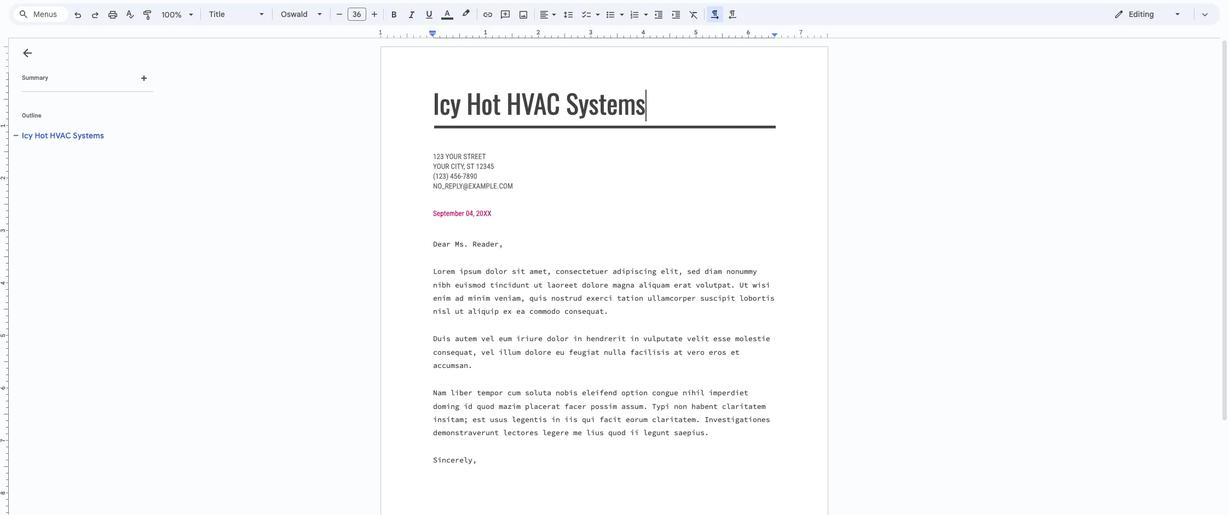 Task type: describe. For each thing, give the bounding box(es) containing it.
bulleted list menu image
[[617, 7, 624, 11]]

line & paragraph spacing image
[[562, 7, 575, 22]]

application containing title
[[0, 0, 1229, 516]]

document outline element
[[9, 38, 158, 516]]

highlight color image
[[460, 7, 472, 20]]

insert image image
[[517, 7, 530, 22]]

Font size text field
[[348, 8, 366, 21]]

checklist menu image
[[593, 7, 600, 11]]

hvac
[[50, 131, 71, 141]]

top margin image
[[0, 47, 8, 76]]

systems
[[73, 131, 104, 141]]

hot
[[35, 131, 48, 141]]

outline
[[22, 112, 41, 119]]

numbered list menu image
[[641, 7, 648, 11]]



Task type: vqa. For each thing, say whether or not it's contained in the screenshot.
Paint format 'image'
no



Task type: locate. For each thing, give the bounding box(es) containing it.
right margin image
[[772, 30, 827, 38]]

Menus field
[[14, 7, 68, 22]]

main toolbar
[[68, 0, 741, 279]]

left margin image
[[381, 30, 436, 38]]

title
[[209, 9, 225, 19]]

oswald option
[[281, 7, 311, 22]]

text color image
[[441, 7, 453, 20]]

styles list. title selected. option
[[209, 7, 253, 22]]

editing
[[1129, 9, 1154, 19]]

outline heading
[[9, 112, 158, 127]]

mode and view toolbar
[[1106, 3, 1214, 25]]

oswald
[[281, 9, 308, 19]]

Font size field
[[348, 8, 371, 21]]

1
[[379, 28, 382, 36]]

icy
[[22, 131, 33, 141]]

application
[[0, 0, 1229, 516]]

Zoom text field
[[159, 7, 185, 22]]

summary
[[22, 74, 48, 82]]

icy hot hvac systems
[[22, 131, 104, 141]]

Zoom field
[[157, 7, 198, 23]]

summary heading
[[22, 74, 48, 83]]

editing button
[[1107, 6, 1189, 22]]



